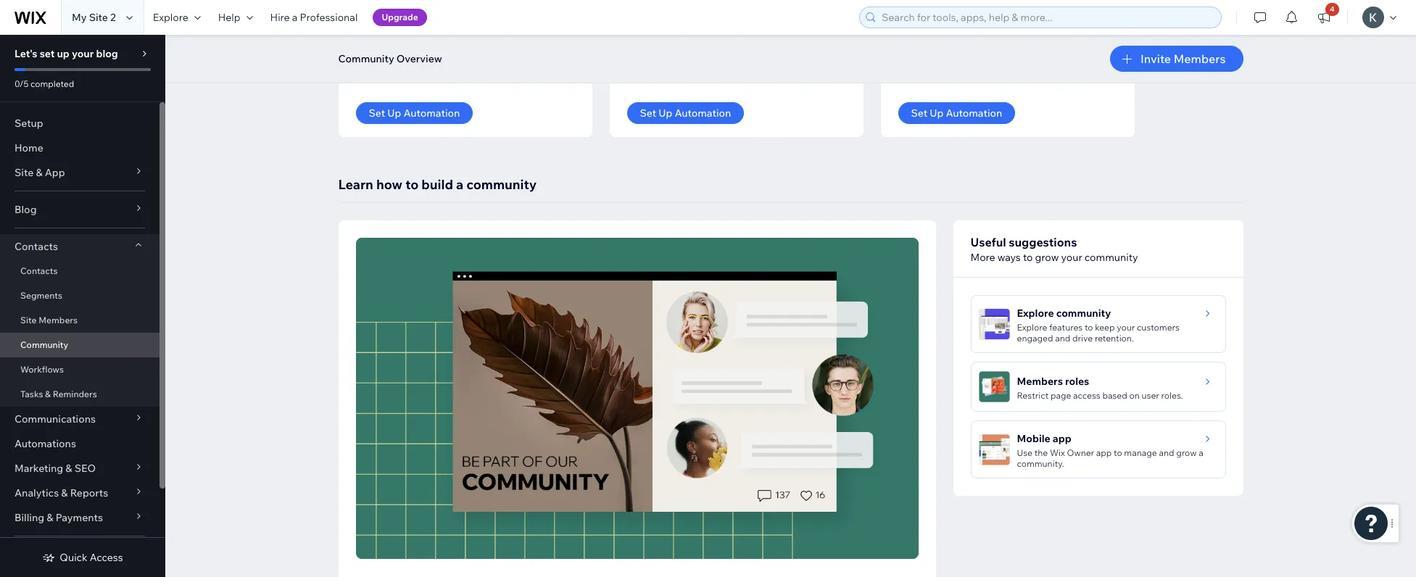 Task type: describe. For each thing, give the bounding box(es) containing it.
community.
[[1017, 458, 1065, 469]]

analytics
[[15, 487, 59, 500]]

hire a professional link
[[262, 0, 367, 35]]

welcome new site members with an email
[[658, 34, 837, 66]]

owner
[[1067, 448, 1095, 458]]

automation for group
[[404, 107, 460, 120]]

site for invite
[[445, 34, 465, 49]]

explore for explore features to keep your customers engaged and drive retention.
[[1017, 322, 1048, 333]]

a inside the use the wix owner app to manage and grow a community.
[[1199, 448, 1204, 458]]

quick access button
[[42, 551, 123, 564]]

invite members
[[1141, 51, 1226, 66]]

invite for invite members
[[1141, 51, 1172, 66]]

how to build an online community and future-proof your brand image
[[356, 238, 919, 560]]

2
[[110, 11, 116, 24]]

restrict page access based on user roles.
[[1017, 390, 1184, 401]]

mobile app
[[1017, 432, 1072, 445]]

explore for explore community
[[1017, 307, 1054, 320]]

let's set up your blog
[[15, 47, 118, 60]]

to inside invite new site members to a group and strengthen your community
[[522, 34, 533, 49]]

community overview
[[338, 52, 442, 65]]

engaged
[[1017, 333, 1054, 344]]

your inside sidebar element
[[72, 47, 94, 60]]

use
[[1017, 448, 1033, 458]]

grow inside the use the wix owner app to manage and grow a community.
[[1177, 448, 1197, 458]]

the
[[1035, 448, 1048, 458]]

features
[[1050, 322, 1083, 333]]

site & app
[[15, 166, 65, 179]]

community inside useful suggestions more ways to grow your community
[[1085, 251, 1138, 264]]

use the wix owner app to manage and grow a community.
[[1017, 448, 1204, 469]]

user
[[1142, 390, 1160, 401]]

4 button
[[1309, 0, 1340, 35]]

site for welcome
[[736, 34, 756, 49]]

keep
[[1095, 322, 1115, 333]]

explore features to keep your customers engaged and drive retention.
[[1017, 322, 1180, 344]]

marketing & seo button
[[0, 456, 160, 481]]

0/5 completed
[[15, 78, 74, 89]]

new for invite
[[419, 34, 442, 49]]

community overview button
[[331, 48, 449, 70]]

based
[[1103, 390, 1128, 401]]

set up automation button for email
[[627, 102, 744, 124]]

& for tasks
[[45, 389, 51, 400]]

workflows
[[20, 364, 64, 375]]

suggestions
[[1009, 235, 1077, 250]]

set for welcome new site members with an email
[[640, 107, 657, 120]]

site for site & app
[[15, 166, 34, 179]]

community for community
[[20, 339, 68, 350]]

useful
[[971, 235, 1007, 250]]

automations
[[15, 437, 76, 450]]

up for invite new site members to a group and strengthen your community
[[388, 107, 401, 120]]

how
[[376, 176, 403, 193]]

to inside useful suggestions more ways to grow your community
[[1023, 251, 1033, 264]]

invite for invite new site members to a group and strengthen your community
[[386, 34, 417, 49]]

tasks
[[20, 389, 43, 400]]

Search for tools, apps, help & more... field
[[878, 7, 1217, 28]]

manage
[[1125, 448, 1157, 458]]

contacts link
[[0, 259, 160, 284]]

billing
[[15, 511, 44, 524]]

invite new site members to a group and strengthen your community
[[386, 34, 542, 83]]

your inside invite new site members to a group and strengthen your community
[[508, 51, 533, 66]]

access
[[1074, 390, 1101, 401]]

set up automation for 14
[[911, 107, 1003, 120]]

workflows link
[[0, 358, 160, 382]]

your inside useful suggestions more ways to grow your community
[[1062, 251, 1083, 264]]

invite members button
[[1110, 46, 1244, 72]]

members inside 'check-in with new site members 14 days after they join'
[[1053, 34, 1105, 49]]

and for grow
[[1159, 448, 1175, 458]]

restrict
[[1017, 390, 1049, 401]]

setup link
[[0, 111, 160, 136]]

& for marketing
[[66, 462, 72, 475]]

drive
[[1073, 333, 1093, 344]]

page
[[1051, 390, 1072, 401]]

up
[[57, 47, 70, 60]]

community inside invite new site members to a group and strengthen your community
[[386, 69, 448, 83]]

upgrade
[[382, 12, 418, 22]]

set up automation for group
[[369, 107, 460, 120]]

marketing & seo
[[15, 462, 96, 475]]

in
[[967, 34, 977, 49]]

strengthen
[[445, 51, 506, 66]]

contacts for contacts 'dropdown button'
[[15, 240, 58, 253]]

tasks & reminders link
[[0, 382, 160, 407]]

2 vertical spatial members
[[1017, 375, 1063, 388]]

set for invite new site members to a group and strengthen your community
[[369, 107, 385, 120]]

explore for explore
[[153, 11, 188, 24]]

my
[[72, 11, 87, 24]]

communications button
[[0, 407, 160, 432]]

14
[[929, 51, 942, 66]]

seo
[[74, 462, 96, 475]]

tasks & reminders
[[20, 389, 97, 400]]

professional
[[300, 11, 358, 24]]

community link
[[0, 333, 160, 358]]

set up automation button for 14
[[898, 102, 1016, 124]]

site members link
[[0, 308, 160, 333]]

reminders
[[53, 389, 97, 400]]

community up "features"
[[1057, 307, 1111, 320]]

communications
[[15, 413, 96, 426]]

contacts for contacts link
[[20, 265, 58, 276]]

your inside explore features to keep your customers engaged and drive retention.
[[1117, 322, 1135, 333]]

marketing
[[15, 462, 63, 475]]

set
[[40, 47, 55, 60]]

welcome
[[658, 34, 708, 49]]

members for with
[[759, 34, 811, 49]]

up for check-in with new site members 14 days after they join
[[930, 107, 944, 120]]

blog
[[15, 203, 37, 216]]

upgrade button
[[373, 9, 427, 26]]

and for drive
[[1056, 333, 1071, 344]]



Task type: vqa. For each thing, say whether or not it's contained in the screenshot.
THE SITE.
no



Task type: locate. For each thing, give the bounding box(es) containing it.
mobile
[[1017, 432, 1051, 445]]

and
[[422, 51, 442, 66], [1056, 333, 1071, 344], [1159, 448, 1175, 458]]

1 horizontal spatial automation
[[675, 107, 731, 120]]

0 horizontal spatial invite
[[386, 34, 417, 49]]

and right group
[[422, 51, 442, 66]]

retention.
[[1095, 333, 1134, 344]]

0 horizontal spatial with
[[813, 34, 837, 49]]

segments
[[20, 290, 62, 301]]

& for analytics
[[61, 487, 68, 500]]

2 site from the left
[[736, 34, 756, 49]]

1 vertical spatial site
[[15, 166, 34, 179]]

blog
[[96, 47, 118, 60]]

to inside explore features to keep your customers engaged and drive retention.
[[1085, 322, 1093, 333]]

2 horizontal spatial automation
[[946, 107, 1003, 120]]

1 horizontal spatial and
[[1056, 333, 1071, 344]]

members
[[1174, 51, 1226, 66], [39, 315, 78, 326], [1017, 375, 1063, 388]]

up down community overview
[[388, 107, 401, 120]]

contacts inside 'dropdown button'
[[15, 240, 58, 253]]

grow down suggestions at the right top of page
[[1035, 251, 1059, 264]]

1 members from the left
[[467, 34, 519, 49]]

0 horizontal spatial new
[[419, 34, 442, 49]]

& right tasks
[[45, 389, 51, 400]]

0 vertical spatial site
[[89, 11, 108, 24]]

0 horizontal spatial app
[[1053, 432, 1072, 445]]

payments
[[56, 511, 103, 524]]

1 vertical spatial app
[[1097, 448, 1112, 458]]

2 new from the left
[[711, 34, 734, 49]]

2 horizontal spatial new
[[1005, 34, 1028, 49]]

set for check-in with new site members 14 days after they join
[[911, 107, 928, 120]]

2 members from the left
[[759, 34, 811, 49]]

set up automation button down the email
[[627, 102, 744, 124]]

set up automation down the email
[[640, 107, 731, 120]]

1 vertical spatial members
[[39, 315, 78, 326]]

set up automation down overview
[[369, 107, 460, 120]]

analytics & reports button
[[0, 481, 160, 506]]

new inside 'check-in with new site members 14 days after they join'
[[1005, 34, 1028, 49]]

community up workflows
[[20, 339, 68, 350]]

set up automation button for group
[[356, 102, 473, 124]]

1 horizontal spatial set up automation
[[640, 107, 731, 120]]

and left 'drive'
[[1056, 333, 1071, 344]]

1 vertical spatial grow
[[1177, 448, 1197, 458]]

set up automation down days
[[911, 107, 1003, 120]]

1 up from the left
[[388, 107, 401, 120]]

grow inside useful suggestions more ways to grow your community
[[1035, 251, 1059, 264]]

contacts down blog
[[15, 240, 58, 253]]

community right build
[[467, 176, 537, 193]]

1 vertical spatial community
[[20, 339, 68, 350]]

site right welcome
[[736, 34, 756, 49]]

automation for 14
[[946, 107, 1003, 120]]

community
[[386, 69, 448, 83], [467, 176, 537, 193], [1085, 251, 1138, 264], [1057, 307, 1111, 320]]

on
[[1130, 390, 1140, 401]]

3 up from the left
[[930, 107, 944, 120]]

they
[[1001, 51, 1026, 66]]

0 horizontal spatial site
[[445, 34, 465, 49]]

site
[[89, 11, 108, 24], [15, 166, 34, 179], [20, 315, 37, 326]]

new for welcome
[[711, 34, 734, 49]]

0 horizontal spatial and
[[422, 51, 442, 66]]

1 set up automation from the left
[[369, 107, 460, 120]]

0 vertical spatial members
[[1174, 51, 1226, 66]]

home link
[[0, 136, 160, 160]]

0 vertical spatial and
[[422, 51, 442, 66]]

site
[[445, 34, 465, 49], [736, 34, 756, 49], [1030, 34, 1050, 49]]

site left 2
[[89, 11, 108, 24]]

0 horizontal spatial grow
[[1035, 251, 1059, 264]]

members
[[467, 34, 519, 49], [759, 34, 811, 49], [1053, 34, 1105, 49]]

2 horizontal spatial set up automation button
[[898, 102, 1016, 124]]

0 vertical spatial invite
[[386, 34, 417, 49]]

set up automation button down overview
[[356, 102, 473, 124]]

setup
[[15, 117, 43, 130]]

1 vertical spatial contacts
[[20, 265, 58, 276]]

2 horizontal spatial members
[[1174, 51, 1226, 66]]

useful suggestions more ways to grow your community
[[971, 235, 1138, 264]]

with inside 'check-in with new site members 14 days after they join'
[[979, 34, 1003, 49]]

billing & payments
[[15, 511, 103, 524]]

1 new from the left
[[419, 34, 442, 49]]

wix
[[1050, 448, 1065, 458]]

community left overview
[[338, 52, 394, 65]]

0 horizontal spatial community
[[20, 339, 68, 350]]

hire
[[270, 11, 290, 24]]

access
[[90, 551, 123, 564]]

explore right 2
[[153, 11, 188, 24]]

site up join
[[1030, 34, 1050, 49]]

a
[[292, 11, 298, 24], [536, 34, 542, 49], [456, 176, 464, 193], [1199, 448, 1204, 458]]

3 set up automation from the left
[[911, 107, 1003, 120]]

days
[[945, 51, 970, 66]]

community up keep
[[1085, 251, 1138, 264]]

your right keep
[[1117, 322, 1135, 333]]

contacts up segments at the left bottom of page
[[20, 265, 58, 276]]

& right the billing
[[47, 511, 53, 524]]

up down the an at top left
[[659, 107, 673, 120]]

help
[[218, 11, 241, 24]]

up down 14
[[930, 107, 944, 120]]

2 set up automation from the left
[[640, 107, 731, 120]]

new right welcome
[[711, 34, 734, 49]]

0 horizontal spatial up
[[388, 107, 401, 120]]

overview
[[397, 52, 442, 65]]

invite inside "button"
[[1141, 51, 1172, 66]]

app
[[1053, 432, 1072, 445], [1097, 448, 1112, 458]]

grow right manage
[[1177, 448, 1197, 458]]

2 horizontal spatial set
[[911, 107, 928, 120]]

2 vertical spatial and
[[1159, 448, 1175, 458]]

2 horizontal spatial set up automation
[[911, 107, 1003, 120]]

members roles
[[1017, 375, 1090, 388]]

1 horizontal spatial up
[[659, 107, 673, 120]]

and inside explore features to keep your customers engaged and drive retention.
[[1056, 333, 1071, 344]]

automation down overview
[[404, 107, 460, 120]]

my site 2
[[72, 11, 116, 24]]

automation for email
[[675, 107, 731, 120]]

2 up from the left
[[659, 107, 673, 120]]

site inside 'check-in with new site members 14 days after they join'
[[1030, 34, 1050, 49]]

site inside invite new site members to a group and strengthen your community
[[445, 34, 465, 49]]

site inside "welcome new site members with an email"
[[736, 34, 756, 49]]

home
[[15, 141, 43, 154]]

members inside "button"
[[1174, 51, 1226, 66]]

and right manage
[[1159, 448, 1175, 458]]

check-
[[929, 34, 967, 49]]

3 set from the left
[[911, 107, 928, 120]]

1 vertical spatial explore
[[1017, 307, 1054, 320]]

site for site members
[[20, 315, 37, 326]]

0 horizontal spatial set up automation button
[[356, 102, 473, 124]]

site inside site & app dropdown button
[[15, 166, 34, 179]]

automations link
[[0, 432, 160, 456]]

1 horizontal spatial set up automation button
[[627, 102, 744, 124]]

contacts
[[15, 240, 58, 253], [20, 265, 58, 276]]

community inside button
[[338, 52, 394, 65]]

members for invite members
[[1174, 51, 1226, 66]]

blog button
[[0, 197, 160, 222]]

learn
[[338, 176, 373, 193]]

sidebar element
[[0, 35, 165, 577]]

members inside invite new site members to a group and strengthen your community
[[467, 34, 519, 49]]

1 automation from the left
[[404, 107, 460, 120]]

group
[[386, 51, 419, 66]]

& left app
[[36, 166, 43, 179]]

set up automation button down days
[[898, 102, 1016, 124]]

1 horizontal spatial app
[[1097, 448, 1112, 458]]

and inside invite new site members to a group and strengthen your community
[[422, 51, 442, 66]]

1 horizontal spatial members
[[759, 34, 811, 49]]

your
[[72, 47, 94, 60], [508, 51, 533, 66], [1062, 251, 1083, 264], [1117, 322, 1135, 333]]

1 horizontal spatial site
[[736, 34, 756, 49]]

0 horizontal spatial automation
[[404, 107, 460, 120]]

set up automation button
[[356, 102, 473, 124], [627, 102, 744, 124], [898, 102, 1016, 124]]

an
[[658, 51, 671, 66]]

after
[[973, 51, 999, 66]]

to
[[522, 34, 533, 49], [406, 176, 419, 193], [1023, 251, 1033, 264], [1085, 322, 1093, 333], [1114, 448, 1123, 458]]

2 set up automation button from the left
[[627, 102, 744, 124]]

1 horizontal spatial with
[[979, 34, 1003, 49]]

billing & payments button
[[0, 506, 160, 530]]

and for strengthen
[[422, 51, 442, 66]]

to inside the use the wix owner app to manage and grow a community.
[[1114, 448, 1123, 458]]

0 vertical spatial grow
[[1035, 251, 1059, 264]]

members inside "welcome new site members with an email"
[[759, 34, 811, 49]]

community for community overview
[[338, 52, 394, 65]]

0 horizontal spatial set up automation
[[369, 107, 460, 120]]

join
[[1028, 51, 1048, 66]]

1 set up automation button from the left
[[356, 102, 473, 124]]

reports
[[70, 487, 108, 500]]

1 horizontal spatial community
[[338, 52, 394, 65]]

community down overview
[[386, 69, 448, 83]]

members for to
[[467, 34, 519, 49]]

new up they
[[1005, 34, 1028, 49]]

roles.
[[1162, 390, 1184, 401]]

2 horizontal spatial site
[[1030, 34, 1050, 49]]

check-in with new site members 14 days after they join
[[929, 34, 1105, 66]]

0 vertical spatial explore
[[153, 11, 188, 24]]

3 new from the left
[[1005, 34, 1028, 49]]

up for welcome new site members with an email
[[659, 107, 673, 120]]

explore up engaged
[[1017, 307, 1054, 320]]

new inside "welcome new site members with an email"
[[711, 34, 734, 49]]

& for site
[[36, 166, 43, 179]]

0 horizontal spatial members
[[467, 34, 519, 49]]

customers
[[1137, 322, 1180, 333]]

2 vertical spatial site
[[20, 315, 37, 326]]

set up automation
[[369, 107, 460, 120], [640, 107, 731, 120], [911, 107, 1003, 120]]

0 vertical spatial community
[[338, 52, 394, 65]]

set up automation for email
[[640, 107, 731, 120]]

with inside "welcome new site members with an email"
[[813, 34, 837, 49]]

site & app button
[[0, 160, 160, 185]]

list containing invite new site members to a group and strengthen your community
[[338, 0, 1244, 137]]

2 set from the left
[[640, 107, 657, 120]]

quick access
[[60, 551, 123, 564]]

& for billing
[[47, 511, 53, 524]]

1 horizontal spatial grow
[[1177, 448, 1197, 458]]

0 horizontal spatial set
[[369, 107, 385, 120]]

0 vertical spatial contacts
[[15, 240, 58, 253]]

your right up
[[72, 47, 94, 60]]

1 horizontal spatial new
[[711, 34, 734, 49]]

3 automation from the left
[[946, 107, 1003, 120]]

1 vertical spatial invite
[[1141, 51, 1172, 66]]

help button
[[209, 0, 262, 35]]

explore
[[153, 11, 188, 24], [1017, 307, 1054, 320], [1017, 322, 1048, 333]]

1 with from the left
[[813, 34, 837, 49]]

site down home
[[15, 166, 34, 179]]

community
[[338, 52, 394, 65], [20, 339, 68, 350]]

2 horizontal spatial and
[[1159, 448, 1175, 458]]

1 horizontal spatial members
[[1017, 375, 1063, 388]]

build
[[422, 176, 453, 193]]

& left seo
[[66, 462, 72, 475]]

explore left "features"
[[1017, 322, 1048, 333]]

site members
[[20, 315, 78, 326]]

2 vertical spatial explore
[[1017, 322, 1048, 333]]

site down segments at the left bottom of page
[[20, 315, 37, 326]]

your down suggestions at the right top of page
[[1062, 251, 1083, 264]]

3 members from the left
[[1053, 34, 1105, 49]]

4
[[1330, 4, 1335, 14]]

email
[[673, 51, 703, 66]]

completed
[[31, 78, 74, 89]]

new inside invite new site members to a group and strengthen your community
[[419, 34, 442, 49]]

0 horizontal spatial members
[[39, 315, 78, 326]]

3 set up automation button from the left
[[898, 102, 1016, 124]]

2 with from the left
[[979, 34, 1003, 49]]

members for site members
[[39, 315, 78, 326]]

invite inside invite new site members to a group and strengthen your community
[[386, 34, 417, 49]]

a inside invite new site members to a group and strengthen your community
[[536, 34, 542, 49]]

0 vertical spatial app
[[1053, 432, 1072, 445]]

list
[[338, 0, 1244, 137]]

ways
[[998, 251, 1021, 264]]

1 horizontal spatial set
[[640, 107, 657, 120]]

community inside sidebar element
[[20, 339, 68, 350]]

& left the reports
[[61, 487, 68, 500]]

2 automation from the left
[[675, 107, 731, 120]]

automation down after
[[946, 107, 1003, 120]]

2 horizontal spatial up
[[930, 107, 944, 120]]

1 set from the left
[[369, 107, 385, 120]]

learn how to build a community
[[338, 176, 537, 193]]

2 horizontal spatial members
[[1053, 34, 1105, 49]]

1 site from the left
[[445, 34, 465, 49]]

quick
[[60, 551, 88, 564]]

hire a professional
[[270, 11, 358, 24]]

3 site from the left
[[1030, 34, 1050, 49]]

app up wix
[[1053, 432, 1072, 445]]

app right the owner
[[1097, 448, 1112, 458]]

grow
[[1035, 251, 1059, 264], [1177, 448, 1197, 458]]

site up strengthen on the left of the page
[[445, 34, 465, 49]]

and inside the use the wix owner app to manage and grow a community.
[[1159, 448, 1175, 458]]

members inside sidebar element
[[39, 315, 78, 326]]

1 horizontal spatial invite
[[1141, 51, 1172, 66]]

invite
[[386, 34, 417, 49], [1141, 51, 1172, 66]]

site inside 'site members' link
[[20, 315, 37, 326]]

1 vertical spatial and
[[1056, 333, 1071, 344]]

new up overview
[[419, 34, 442, 49]]

your right strengthen on the left of the page
[[508, 51, 533, 66]]

app inside the use the wix owner app to manage and grow a community.
[[1097, 448, 1112, 458]]

explore inside explore features to keep your customers engaged and drive retention.
[[1017, 322, 1048, 333]]

new
[[419, 34, 442, 49], [711, 34, 734, 49], [1005, 34, 1028, 49]]

automation down the email
[[675, 107, 731, 120]]



